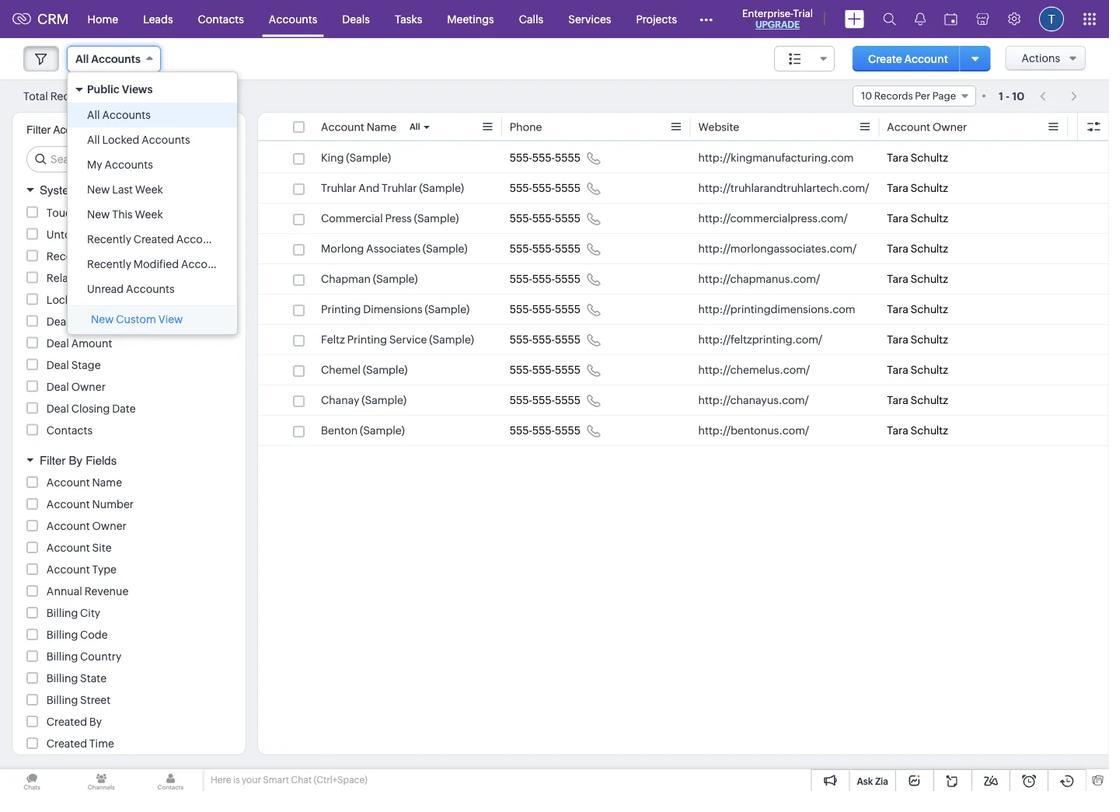 Task type: locate. For each thing, give the bounding box(es) containing it.
feltz printing service (sample) link
[[321, 332, 474, 348]]

total records 10
[[23, 90, 106, 102]]

views
[[122, 83, 153, 96]]

0 horizontal spatial account name
[[47, 477, 122, 489]]

truhlar up press
[[382, 182, 417, 194]]

records down last
[[93, 206, 135, 219]]

tara schultz
[[887, 152, 948, 164], [887, 182, 948, 194], [887, 212, 948, 225], [887, 243, 948, 255], [887, 273, 948, 285], [887, 303, 948, 316], [887, 334, 948, 346], [887, 364, 948, 376], [887, 394, 948, 407], [887, 424, 948, 437]]

all accounts up public
[[75, 53, 141, 65]]

10 Records Per Page field
[[853, 86, 976, 107]]

account name up king (sample) 'link'
[[321, 121, 397, 133]]

None field
[[774, 46, 835, 72]]

http://kingmanufacturing.com
[[699, 152, 854, 164]]

created down new this week option
[[134, 233, 174, 246]]

deal up deal stage
[[47, 337, 69, 349]]

10 5555 from the top
[[555, 424, 581, 437]]

2 truhlar from the left
[[382, 182, 417, 194]]

10 right the -
[[1012, 90, 1025, 102]]

my accounts
[[87, 159, 153, 171]]

0 vertical spatial week
[[135, 183, 163, 196]]

new inside 'option'
[[87, 183, 110, 196]]

3 555-555-5555 from the top
[[510, 212, 581, 225]]

commercial press (sample) link
[[321, 211, 459, 226]]

5 schultz from the top
[[911, 273, 948, 285]]

9 555-555-5555 from the top
[[510, 394, 581, 407]]

0 vertical spatial owner
[[933, 121, 967, 133]]

555-555-5555 for truhlar and truhlar (sample)
[[510, 182, 581, 194]]

records inside field
[[874, 90, 913, 102]]

account up per on the right top
[[905, 52, 948, 65]]

1 schultz from the top
[[911, 152, 948, 164]]

5555 for http://truhlarandtruhlartech.com/
[[555, 182, 581, 194]]

tara for http://chanayus.com/
[[887, 394, 909, 407]]

5 billing from the top
[[47, 694, 78, 707]]

associates
[[366, 243, 421, 255]]

week for new this week
[[135, 208, 163, 221]]

0 horizontal spatial 10
[[94, 91, 106, 102]]

accounts right the modified
[[181, 258, 230, 271]]

deal down deal stage
[[47, 381, 69, 393]]

10
[[1012, 90, 1025, 102], [861, 90, 872, 102], [94, 91, 106, 102]]

custom
[[116, 313, 156, 326]]

1 vertical spatial contacts
[[47, 424, 93, 437]]

week inside 'option'
[[135, 183, 163, 196]]

records down new this week
[[106, 228, 147, 241]]

owner down 'page'
[[933, 121, 967, 133]]

billing down annual
[[47, 607, 78, 620]]

1 horizontal spatial account owner
[[887, 121, 967, 133]]

All Accounts field
[[67, 46, 161, 72]]

king (sample) link
[[321, 150, 391, 166]]

public views region
[[68, 103, 237, 302]]

0 vertical spatial contacts
[[198, 13, 244, 25]]

2 vertical spatial created
[[47, 738, 87, 750]]

name up number
[[92, 477, 122, 489]]

1 horizontal spatial locked
[[102, 134, 139, 146]]

1 5555 from the top
[[555, 152, 581, 164]]

deal down deal owner
[[47, 402, 69, 415]]

account name up account number
[[47, 477, 122, 489]]

tara schultz for http://chanayus.com/
[[887, 394, 948, 407]]

accounts up recently modified accounts
[[176, 233, 225, 246]]

row group containing king (sample)
[[258, 143, 1109, 446]]

7 tara schultz from the top
[[887, 334, 948, 346]]

deal for deal amount
[[47, 337, 69, 349]]

account up account site
[[47, 520, 90, 533]]

http://morlongassociates.com/
[[699, 243, 857, 255]]

locked down related
[[47, 293, 84, 306]]

created down created by
[[47, 738, 87, 750]]

0 horizontal spatial contacts
[[47, 424, 93, 437]]

1 555-555-5555 from the top
[[510, 152, 581, 164]]

(sample)
[[346, 152, 391, 164], [419, 182, 464, 194], [414, 212, 459, 225], [423, 243, 468, 255], [373, 273, 418, 285], [425, 303, 470, 316], [429, 334, 474, 346], [363, 364, 408, 376], [362, 394, 407, 407], [360, 424, 405, 437]]

4 schultz from the top
[[911, 243, 948, 255]]

touched records
[[47, 206, 135, 219]]

2 recently from the top
[[87, 258, 131, 271]]

(sample) right associates
[[423, 243, 468, 255]]

4 billing from the top
[[47, 672, 78, 685]]

records up filter accounts by
[[50, 90, 92, 102]]

locked up search text box
[[102, 134, 139, 146]]

defined
[[82, 183, 122, 197]]

0 vertical spatial account name
[[321, 121, 397, 133]]

by left the "fields"
[[69, 454, 82, 467]]

truhlar left and
[[321, 182, 356, 194]]

3 deal from the top
[[47, 381, 69, 393]]

3 schultz from the top
[[911, 212, 948, 225]]

1 vertical spatial by
[[89, 716, 102, 728]]

search element
[[874, 0, 906, 38]]

channels image
[[69, 770, 133, 791]]

8 5555 from the top
[[555, 364, 581, 376]]

created for created time
[[47, 738, 87, 750]]

home
[[88, 13, 118, 25]]

created inside option
[[134, 233, 174, 246]]

0 vertical spatial by
[[69, 454, 82, 467]]

billing for billing street
[[47, 694, 78, 707]]

billing down billing city
[[47, 629, 78, 641]]

2 horizontal spatial 10
[[1012, 90, 1025, 102]]

(sample) up commercial press (sample) link
[[419, 182, 464, 194]]

1 vertical spatial account name
[[47, 477, 122, 489]]

new last week option
[[68, 177, 237, 202]]

555-
[[510, 152, 532, 164], [532, 152, 555, 164], [510, 182, 532, 194], [532, 182, 555, 194], [510, 212, 532, 225], [532, 212, 555, 225], [510, 243, 532, 255], [532, 243, 555, 255], [510, 273, 532, 285], [532, 273, 555, 285], [510, 303, 532, 316], [532, 303, 555, 316], [510, 334, 532, 346], [532, 334, 555, 346], [510, 364, 532, 376], [532, 364, 555, 376], [510, 394, 532, 407], [532, 394, 555, 407], [510, 424, 532, 437], [532, 424, 555, 437]]

new this week option
[[68, 202, 237, 227]]

name
[[367, 121, 397, 133], [92, 477, 122, 489]]

billing up created by
[[47, 694, 78, 707]]

6 555-555-5555 from the top
[[510, 303, 581, 316]]

billing up billing street
[[47, 672, 78, 685]]

morlong associates (sample)
[[321, 243, 468, 255]]

projects
[[636, 13, 677, 25]]

0 vertical spatial locked
[[102, 134, 139, 146]]

2 billing from the top
[[47, 629, 78, 641]]

(sample) down chanay (sample) link
[[360, 424, 405, 437]]

4 tara from the top
[[887, 243, 909, 255]]

schultz for http://morlongassociates.com/
[[911, 243, 948, 255]]

10 down create in the right of the page
[[861, 90, 872, 102]]

deals
[[342, 13, 370, 25], [47, 315, 74, 328]]

4 deal from the top
[[47, 402, 69, 415]]

account name
[[321, 121, 397, 133], [47, 477, 122, 489]]

1 deal from the top
[[47, 337, 69, 349]]

1 tara schultz from the top
[[887, 152, 948, 164]]

3 tara schultz from the top
[[887, 212, 948, 225]]

all accounts up by
[[87, 109, 151, 121]]

zia
[[875, 776, 889, 787]]

locked inside public views region
[[102, 134, 139, 146]]

projects link
[[624, 0, 690, 38]]

(sample) right press
[[414, 212, 459, 225]]

filter
[[26, 124, 51, 136], [40, 454, 66, 467]]

crm
[[37, 11, 69, 27]]

accounts inside recently modified accounts 'option'
[[181, 258, 230, 271]]

(sample) down chemel (sample)
[[362, 394, 407, 407]]

555-555-5555 for feltz printing service (sample)
[[510, 334, 581, 346]]

5 5555 from the top
[[555, 273, 581, 285]]

printing up chemel (sample)
[[347, 334, 387, 346]]

9 tara from the top
[[887, 394, 909, 407]]

week for new last week
[[135, 183, 163, 196]]

records down record action
[[87, 272, 129, 284]]

tara for http://chapmanus.com/
[[887, 273, 909, 285]]

1 vertical spatial recently
[[87, 258, 131, 271]]

555-555-5555 for chapman (sample)
[[510, 273, 581, 285]]

by for created
[[89, 716, 102, 728]]

tara schultz for http://feltzprinting.com/
[[887, 334, 948, 346]]

1 vertical spatial created
[[47, 716, 87, 728]]

schultz for http://bentonus.com/
[[911, 424, 948, 437]]

truhlar
[[321, 182, 356, 194], [382, 182, 417, 194]]

records left per on the right top
[[874, 90, 913, 102]]

recently created accounts option
[[68, 227, 237, 252]]

billing for billing country
[[47, 651, 78, 663]]

account name for account number
[[47, 477, 122, 489]]

(sample) inside "truhlar and truhlar (sample)" link
[[419, 182, 464, 194]]

chemel (sample) link
[[321, 362, 408, 378]]

1 vertical spatial account owner
[[47, 520, 127, 533]]

navigation
[[1033, 85, 1086, 107]]

recently inside option
[[87, 233, 131, 246]]

0 horizontal spatial account owner
[[47, 520, 127, 533]]

records for untouched
[[106, 228, 147, 241]]

name for account number
[[92, 477, 122, 489]]

account owner
[[887, 121, 967, 133], [47, 520, 127, 533]]

all up public
[[75, 53, 89, 65]]

account
[[905, 52, 948, 65], [321, 121, 365, 133], [887, 121, 931, 133], [47, 477, 90, 489], [47, 498, 90, 511], [47, 520, 90, 533], [47, 542, 90, 554], [47, 564, 90, 576]]

deal for deal closing date
[[47, 402, 69, 415]]

4 555-555-5555 from the top
[[510, 243, 581, 255]]

amount
[[71, 337, 112, 349]]

2 5555 from the top
[[555, 182, 581, 194]]

chanay
[[321, 394, 360, 407]]

1 vertical spatial deals
[[47, 315, 74, 328]]

chanay (sample) link
[[321, 393, 407, 408]]

tara schultz for http://commercialpress.com/
[[887, 212, 948, 225]]

5555 for http://chanayus.com/
[[555, 394, 581, 407]]

tara for http://commercialpress.com/
[[887, 212, 909, 225]]

new inside option
[[87, 208, 110, 221]]

6 schultz from the top
[[911, 303, 948, 316]]

1 horizontal spatial action
[[131, 272, 165, 284]]

1 truhlar from the left
[[321, 182, 356, 194]]

0 vertical spatial new
[[87, 183, 110, 196]]

new for new this week
[[87, 208, 110, 221]]

1 horizontal spatial contacts
[[198, 13, 244, 25]]

week
[[135, 183, 163, 196], [135, 208, 163, 221]]

1 vertical spatial locked
[[47, 293, 84, 306]]

Search text field
[[27, 147, 233, 172]]

account owner down per on the right top
[[887, 121, 967, 133]]

deal left stage
[[47, 359, 69, 371]]

8 555-555-5555 from the top
[[510, 364, 581, 376]]

deal
[[47, 337, 69, 349], [47, 359, 69, 371], [47, 381, 69, 393], [47, 402, 69, 415]]

0 horizontal spatial action
[[85, 250, 119, 262]]

1 horizontal spatial name
[[367, 121, 397, 133]]

here is your smart chat (ctrl+space)
[[211, 775, 368, 786]]

10 inside field
[[861, 90, 872, 102]]

week inside option
[[135, 208, 163, 221]]

2 tara from the top
[[887, 182, 909, 194]]

records for 10
[[874, 90, 913, 102]]

account up annual
[[47, 564, 90, 576]]

benton (sample)
[[321, 424, 405, 437]]

10 inside total records 10
[[94, 91, 106, 102]]

6 tara from the top
[[887, 303, 909, 316]]

5 555-555-5555 from the top
[[510, 273, 581, 285]]

7 5555 from the top
[[555, 334, 581, 346]]

9 tara schultz from the top
[[887, 394, 948, 407]]

accounts
[[269, 13, 317, 25], [91, 53, 141, 65], [102, 109, 151, 121], [53, 124, 98, 136], [142, 134, 190, 146], [104, 159, 153, 171], [176, 233, 225, 246], [181, 258, 230, 271], [126, 283, 175, 295]]

fields
[[86, 454, 117, 467]]

1 horizontal spatial 10
[[861, 90, 872, 102]]

2 schultz from the top
[[911, 182, 948, 194]]

(sample) up and
[[346, 152, 391, 164]]

signals element
[[906, 0, 935, 38]]

and
[[359, 182, 380, 194]]

action down the modified
[[131, 272, 165, 284]]

billing code
[[47, 629, 108, 641]]

(sample) inside printing dimensions (sample) link
[[425, 303, 470, 316]]

555-555-5555 for chemel (sample)
[[510, 364, 581, 376]]

0 vertical spatial all accounts
[[75, 53, 141, 65]]

1 vertical spatial all accounts
[[87, 109, 151, 121]]

0 horizontal spatial by
[[69, 454, 82, 467]]

1 billing from the top
[[47, 607, 78, 620]]

printing
[[321, 303, 361, 316], [347, 334, 387, 346]]

filter inside dropdown button
[[40, 454, 66, 467]]

profile element
[[1030, 0, 1074, 38]]

closing
[[71, 402, 110, 415]]

by inside dropdown button
[[69, 454, 82, 467]]

tara schultz for http://kingmanufacturing.com
[[887, 152, 948, 164]]

1 vertical spatial action
[[131, 272, 165, 284]]

filter left the "fields"
[[40, 454, 66, 467]]

1 vertical spatial name
[[92, 477, 122, 489]]

deals link
[[330, 0, 382, 38]]

touched
[[47, 206, 91, 219]]

5555 for http://bentonus.com/
[[555, 424, 581, 437]]

billing city
[[47, 607, 100, 620]]

action
[[85, 250, 119, 262], [131, 272, 165, 284]]

deal stage
[[47, 359, 101, 371]]

schultz for http://chanayus.com/
[[911, 394, 948, 407]]

recently down this
[[87, 233, 131, 246]]

accounts left deals link
[[269, 13, 317, 25]]

(sample) right service
[[429, 334, 474, 346]]

chanay (sample)
[[321, 394, 407, 407]]

http://chemelus.com/ link
[[699, 362, 810, 378]]

last
[[112, 183, 133, 196]]

10 tara from the top
[[887, 424, 909, 437]]

7 555-555-5555 from the top
[[510, 334, 581, 346]]

morlong
[[321, 243, 364, 255]]

recently for recently created accounts
[[87, 233, 131, 246]]

2 555-555-5555 from the top
[[510, 182, 581, 194]]

10 up by
[[94, 91, 106, 102]]

0 vertical spatial filter
[[26, 124, 51, 136]]

0 horizontal spatial deals
[[47, 315, 74, 328]]

new up amount
[[91, 313, 114, 326]]

1 tara from the top
[[887, 152, 909, 164]]

billing up billing state
[[47, 651, 78, 663]]

9 schultz from the top
[[911, 394, 948, 407]]

(sample) inside benton (sample) link
[[360, 424, 405, 437]]

0 horizontal spatial name
[[92, 477, 122, 489]]

website
[[699, 121, 740, 133]]

deals up deal amount
[[47, 315, 74, 328]]

deal owner
[[47, 381, 106, 393]]

name up king (sample) 'link'
[[367, 121, 397, 133]]

0 vertical spatial name
[[367, 121, 397, 133]]

10 for 1 - 10
[[1012, 90, 1025, 102]]

tasks link
[[382, 0, 435, 38]]

schultz
[[911, 152, 948, 164], [911, 182, 948, 194], [911, 212, 948, 225], [911, 243, 948, 255], [911, 273, 948, 285], [911, 303, 948, 316], [911, 334, 948, 346], [911, 364, 948, 376], [911, 394, 948, 407], [911, 424, 948, 437]]

2 tara schultz from the top
[[887, 182, 948, 194]]

0 vertical spatial deals
[[342, 13, 370, 25]]

billing for billing code
[[47, 629, 78, 641]]

crm link
[[12, 11, 69, 27]]

7 tara from the top
[[887, 334, 909, 346]]

filter down total
[[26, 124, 51, 136]]

2 vertical spatial owner
[[92, 520, 127, 533]]

1 horizontal spatial by
[[89, 716, 102, 728]]

smart
[[263, 775, 289, 786]]

printing down chapman
[[321, 303, 361, 316]]

tara schultz for http://truhlarandtruhlartech.com/
[[887, 182, 948, 194]]

record
[[47, 250, 83, 262]]

account type
[[47, 564, 117, 576]]

king
[[321, 152, 344, 164]]

by down street
[[89, 716, 102, 728]]

1 horizontal spatial deals
[[342, 13, 370, 25]]

account left number
[[47, 498, 90, 511]]

chats image
[[0, 770, 64, 791]]

(sample) up service
[[425, 303, 470, 316]]

account up king
[[321, 121, 365, 133]]

owner down number
[[92, 520, 127, 533]]

(sample) up printing dimensions (sample) link
[[373, 273, 418, 285]]

deal amount
[[47, 337, 112, 349]]

0 vertical spatial action
[[85, 250, 119, 262]]

accounts up 'new last week'
[[104, 159, 153, 171]]

filter accounts by
[[26, 124, 112, 136]]

new for new custom view
[[91, 313, 114, 326]]

0 horizontal spatial locked
[[47, 293, 84, 306]]

new left last
[[87, 183, 110, 196]]

1 vertical spatial new
[[87, 208, 110, 221]]

1 vertical spatial filter
[[40, 454, 66, 467]]

9 5555 from the top
[[555, 394, 581, 407]]

2 deal from the top
[[47, 359, 69, 371]]

site
[[92, 542, 112, 554]]

row group
[[258, 143, 1109, 446]]

records for total
[[50, 90, 92, 102]]

recently up related records action
[[87, 258, 131, 271]]

filter for filter accounts by
[[26, 124, 51, 136]]

recently created accounts
[[87, 233, 225, 246]]

related records action
[[47, 272, 165, 284]]

leads link
[[131, 0, 185, 38]]

tara
[[887, 152, 909, 164], [887, 182, 909, 194], [887, 212, 909, 225], [887, 243, 909, 255], [887, 273, 909, 285], [887, 303, 909, 316], [887, 334, 909, 346], [887, 364, 909, 376], [887, 394, 909, 407], [887, 424, 909, 437]]

schultz for http://chemelus.com/
[[911, 364, 948, 376]]

2 vertical spatial new
[[91, 313, 114, 326]]

(sample) inside feltz printing service (sample) link
[[429, 334, 474, 346]]

all up truhlar and truhlar (sample)
[[410, 122, 420, 132]]

0 vertical spatial account owner
[[887, 121, 967, 133]]

8 schultz from the top
[[911, 364, 948, 376]]

1 horizontal spatial truhlar
[[382, 182, 417, 194]]

new up untouched records
[[87, 208, 110, 221]]

owner up closing
[[71, 381, 106, 393]]

2 week from the top
[[135, 208, 163, 221]]

5555 for http://chemelus.com/
[[555, 364, 581, 376]]

6 tara schultz from the top
[[887, 303, 948, 316]]

number
[[92, 498, 134, 511]]

0 vertical spatial created
[[134, 233, 174, 246]]

5 tara from the top
[[887, 273, 909, 285]]

1 vertical spatial week
[[135, 208, 163, 221]]

10 555-555-5555 from the top
[[510, 424, 581, 437]]

555-555-5555 for commercial press (sample)
[[510, 212, 581, 225]]

created
[[134, 233, 174, 246], [47, 716, 87, 728], [47, 738, 87, 750]]

1 recently from the top
[[87, 233, 131, 246]]

1 horizontal spatial account name
[[321, 121, 397, 133]]

10 schultz from the top
[[911, 424, 948, 437]]

8 tara schultz from the top
[[887, 364, 948, 376]]

tara for http://chemelus.com/
[[887, 364, 909, 376]]

0 vertical spatial printing
[[321, 303, 361, 316]]

account name for all
[[321, 121, 397, 133]]

http://commercialpress.com/ link
[[699, 211, 848, 226]]

contacts right leads link
[[198, 13, 244, 25]]

recently inside 'option'
[[87, 258, 131, 271]]

schultz for http://commercialpress.com/
[[911, 212, 948, 225]]

morlong associates (sample) link
[[321, 241, 468, 257]]

profile image
[[1039, 7, 1064, 31]]

account owner down account number
[[47, 520, 127, 533]]

8 tara from the top
[[887, 364, 909, 376]]

0 horizontal spatial truhlar
[[321, 182, 356, 194]]

4 tara schultz from the top
[[887, 243, 948, 255]]

(sample) down feltz printing service (sample) link
[[363, 364, 408, 376]]

billing for billing city
[[47, 607, 78, 620]]

create menu element
[[836, 0, 874, 38]]

555-555-5555 for printing dimensions (sample)
[[510, 303, 581, 316]]

contacts down closing
[[47, 424, 93, 437]]

5555 for http://feltzprinting.com/
[[555, 334, 581, 346]]

10 tara schultz from the top
[[887, 424, 948, 437]]

3 5555 from the top
[[555, 212, 581, 225]]

created down billing street
[[47, 716, 87, 728]]

deals left tasks link
[[342, 13, 370, 25]]

0 vertical spatial recently
[[87, 233, 131, 246]]

5 tara schultz from the top
[[887, 273, 948, 285]]

new for new last week
[[87, 183, 110, 196]]

1 week from the top
[[135, 183, 163, 196]]

http://chapmanus.com/
[[699, 273, 820, 285]]

action up related records action
[[85, 250, 119, 262]]

your
[[242, 775, 261, 786]]

name for all
[[367, 121, 397, 133]]

4 5555 from the top
[[555, 243, 581, 255]]

3 billing from the top
[[47, 651, 78, 663]]

7 schultz from the top
[[911, 334, 948, 346]]

records for touched
[[93, 206, 135, 219]]

6 5555 from the top
[[555, 303, 581, 316]]

accounts up public views
[[91, 53, 141, 65]]

3 tara from the top
[[887, 212, 909, 225]]



Task type: describe. For each thing, give the bounding box(es) containing it.
Other Modules field
[[690, 7, 723, 31]]

accounts inside my accounts option
[[104, 159, 153, 171]]

printing dimensions (sample) link
[[321, 302, 470, 317]]

commercial
[[321, 212, 383, 225]]

filter for filter by fields
[[40, 454, 66, 467]]

schultz for http://chapmanus.com/
[[911, 273, 948, 285]]

system defined filters
[[40, 183, 157, 197]]

all accounts inside public views region
[[87, 109, 151, 121]]

meetings
[[447, 13, 494, 25]]

annual
[[47, 585, 82, 598]]

schultz for http://kingmanufacturing.com
[[911, 152, 948, 164]]

search image
[[883, 12, 896, 26]]

feltz
[[321, 334, 345, 346]]

chapman (sample)
[[321, 273, 418, 285]]

created time
[[47, 738, 114, 750]]

revenue
[[84, 585, 129, 598]]

billing state
[[47, 672, 107, 685]]

press
[[385, 212, 412, 225]]

accounts down recently modified accounts 'option'
[[126, 283, 175, 295]]

http://feltzprinting.com/ link
[[699, 332, 823, 348]]

commercial press (sample)
[[321, 212, 459, 225]]

accounts inside recently created accounts option
[[176, 233, 225, 246]]

accounts up by
[[102, 109, 151, 121]]

this
[[112, 208, 133, 221]]

calendar image
[[945, 13, 958, 25]]

meetings link
[[435, 0, 507, 38]]

5555 for http://chapmanus.com/
[[555, 273, 581, 285]]

tara for http://morlongassociates.com/
[[887, 243, 909, 255]]

dimensions
[[363, 303, 423, 316]]

trial
[[793, 7, 813, 19]]

(ctrl+space)
[[314, 775, 368, 786]]

recently modified accounts option
[[68, 252, 237, 277]]

5555 for http://printingdimensions.com
[[555, 303, 581, 316]]

enterprise-
[[742, 7, 793, 19]]

type
[[92, 564, 117, 576]]

system defined filters button
[[12, 176, 246, 204]]

tara schultz for http://printingdimensions.com
[[887, 303, 948, 316]]

schultz for http://feltzprinting.com/
[[911, 334, 948, 346]]

555-555-5555 for chanay (sample)
[[510, 394, 581, 407]]

schultz for http://printingdimensions.com
[[911, 303, 948, 316]]

account up account type
[[47, 542, 90, 554]]

account down 'filter by fields'
[[47, 477, 90, 489]]

accounts left by
[[53, 124, 98, 136]]

by for filter
[[69, 454, 82, 467]]

(sample) inside king (sample) 'link'
[[346, 152, 391, 164]]

ask
[[857, 776, 873, 787]]

ask zia
[[857, 776, 889, 787]]

create
[[868, 52, 902, 65]]

created by
[[47, 716, 102, 728]]

schultz for http://truhlarandtruhlartech.com/
[[911, 182, 948, 194]]

deal for deal stage
[[47, 359, 69, 371]]

accounts up my accounts option
[[142, 134, 190, 146]]

filter by fields
[[40, 454, 117, 467]]

tara schultz for http://chapmanus.com/
[[887, 273, 948, 285]]

555-555-5555 for king (sample)
[[510, 152, 581, 164]]

5555 for http://kingmanufacturing.com
[[555, 152, 581, 164]]

accounts inside all accounts "field"
[[91, 53, 141, 65]]

tasks
[[395, 13, 422, 25]]

account down 10 records per page
[[887, 121, 931, 133]]

public views button
[[68, 76, 237, 103]]

(sample) inside morlong associates (sample) "link"
[[423, 243, 468, 255]]

state
[[80, 672, 107, 685]]

tara for http://bentonus.com/
[[887, 424, 909, 437]]

http://kingmanufacturing.com link
[[699, 150, 854, 166]]

filter by fields button
[[12, 447, 246, 474]]

5555 for http://morlongassociates.com/
[[555, 243, 581, 255]]

chapman (sample) link
[[321, 271, 418, 287]]

(sample) inside chanay (sample) link
[[362, 394, 407, 407]]

tara for http://feltzprinting.com/
[[887, 334, 909, 346]]

tara for http://printingdimensions.com
[[887, 303, 909, 316]]

accounts inside 'accounts' link
[[269, 13, 317, 25]]

service
[[389, 334, 427, 346]]

street
[[80, 694, 111, 707]]

5555 for http://commercialpress.com/
[[555, 212, 581, 225]]

phone
[[510, 121, 542, 133]]

all inside "field"
[[75, 53, 89, 65]]

deal for deal owner
[[47, 381, 69, 393]]

contacts image
[[139, 770, 203, 791]]

tara schultz for http://bentonus.com/
[[887, 424, 948, 437]]

size image
[[789, 52, 802, 66]]

public
[[87, 83, 120, 96]]

(sample) inside chapman (sample) link
[[373, 273, 418, 285]]

10 for total records 10
[[94, 91, 106, 102]]

all down public
[[87, 109, 100, 121]]

1 vertical spatial printing
[[347, 334, 387, 346]]

555-555-5555 for benton (sample)
[[510, 424, 581, 437]]

created for created by
[[47, 716, 87, 728]]

555-555-5555 for morlong associates (sample)
[[510, 243, 581, 255]]

(sample) inside chemel (sample) link
[[363, 364, 408, 376]]

new custom view
[[91, 313, 183, 326]]

account inside button
[[905, 52, 948, 65]]

system
[[40, 183, 79, 197]]

records for related
[[87, 272, 129, 284]]

billing country
[[47, 651, 121, 663]]

untouched records
[[47, 228, 147, 241]]

feltz printing service (sample)
[[321, 334, 474, 346]]

public views
[[87, 83, 153, 96]]

http://bentonus.com/ link
[[699, 423, 809, 438]]

by
[[101, 124, 112, 136]]

view
[[158, 313, 183, 326]]

services
[[568, 13, 611, 25]]

signals image
[[915, 12, 926, 26]]

http://printingdimensions.com link
[[699, 302, 856, 317]]

total
[[23, 90, 48, 102]]

1 vertical spatial owner
[[71, 381, 106, 393]]

calls
[[519, 13, 544, 25]]

(sample) inside commercial press (sample) link
[[414, 212, 459, 225]]

all accounts inside all accounts "field"
[[75, 53, 141, 65]]

record action
[[47, 250, 119, 262]]

account number
[[47, 498, 134, 511]]

stage
[[71, 359, 101, 371]]

truhlar and truhlar (sample)
[[321, 182, 464, 194]]

create account
[[868, 52, 948, 65]]

10 records per page
[[861, 90, 956, 102]]

http://feltzprinting.com/
[[699, 334, 823, 346]]

home link
[[75, 0, 131, 38]]

recently for recently modified accounts
[[87, 258, 131, 271]]

create menu image
[[845, 10, 865, 28]]

modified
[[134, 258, 179, 271]]

billing for billing state
[[47, 672, 78, 685]]

unread
[[87, 283, 124, 295]]

city
[[80, 607, 100, 620]]

page
[[933, 90, 956, 102]]

tara schultz for http://chemelus.com/
[[887, 364, 948, 376]]

country
[[80, 651, 121, 663]]

all left by
[[87, 134, 100, 146]]

my accounts option
[[68, 152, 237, 177]]

untouched
[[47, 228, 103, 241]]

leads
[[143, 13, 173, 25]]

new last week
[[87, 183, 163, 196]]

tara for http://kingmanufacturing.com
[[887, 152, 909, 164]]

tara for http://truhlarandtruhlartech.com/
[[887, 182, 909, 194]]

http://chanayus.com/ link
[[699, 393, 809, 408]]

new this week
[[87, 208, 163, 221]]

time
[[89, 738, 114, 750]]

code
[[80, 629, 108, 641]]

per
[[915, 90, 931, 102]]

calls link
[[507, 0, 556, 38]]

chat
[[291, 775, 312, 786]]

tara schultz for http://morlongassociates.com/
[[887, 243, 948, 255]]



Task type: vqa. For each thing, say whether or not it's contained in the screenshot.


